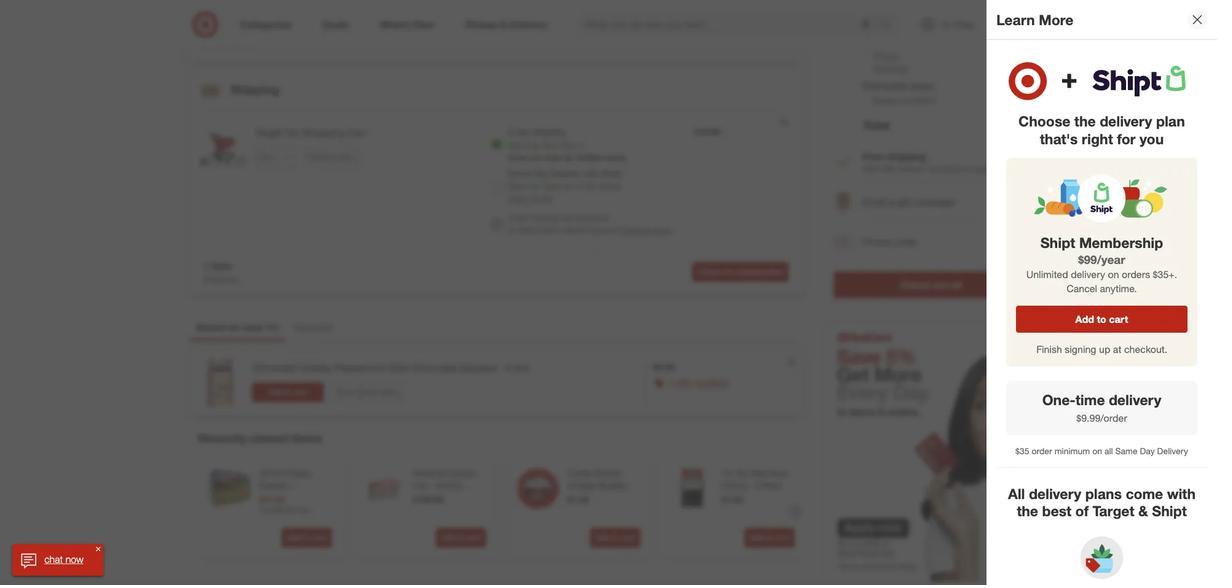 Task type: vqa. For each thing, say whether or not it's contained in the screenshot.
'Animal'
yes



Task type: describe. For each thing, give the bounding box(es) containing it.
1 as from the left
[[531, 181, 540, 191]]

0 vertical spatial target
[[255, 127, 282, 139]]

free for free
[[1010, 35, 1029, 47]]

2oz
[[594, 493, 608, 503]]

1 item shipping
[[204, 260, 238, 284]]

$37.09
[[259, 495, 285, 505]]

recently
[[198, 432, 247, 446]]

dialog containing learn more
[[987, 0, 1217, 586]]

more
[[1039, 11, 1074, 28]]

estimated taxes
[[863, 80, 934, 92]]

search button
[[875, 11, 904, 41]]

1 horizontal spatial 1
[[270, 321, 275, 334]]

taxes
[[910, 80, 934, 92]]

order inside order pickup not available at manhattan herald square change store
[[508, 213, 530, 223]]

choose the delivery plan that's right for you
[[1019, 113, 1185, 147]]

target toy shopping cart image
[[199, 126, 248, 175]]

learn more button
[[508, 192, 552, 205]]

email
[[863, 196, 887, 209]]

robotic
[[259, 481, 289, 491]]

viewed
[[250, 432, 289, 446]]

$35 inside dialog
[[1016, 446, 1030, 457]]

all inside dialog
[[1105, 446, 1113, 457]]

$1.29
[[567, 495, 588, 505]]

What can we help you find? suggestions appear below search field
[[577, 11, 884, 38]]

add to cart button down 'ghirardelli'
[[252, 383, 324, 403]]

shop similar items
[[337, 388, 398, 397]]

1 vertical spatial shipping
[[231, 82, 279, 97]]

sale
[[296, 505, 310, 515]]

pickup shipping
[[873, 51, 907, 74]]

same inside dialog
[[1116, 446, 1138, 457]]

$52.99
[[272, 505, 294, 515]]

membership
[[1079, 234, 1163, 251]]

change
[[619, 225, 649, 235]]

bark
[[389, 362, 410, 375]]

shipt inside the all delivery plans come with the best of target & shipt
[[1152, 503, 1187, 520]]

target toy shopping cart
[[255, 127, 367, 139]]

$5.69
[[654, 362, 675, 373]]

bundle
[[450, 505, 477, 516]]

- right "lite"
[[430, 481, 433, 491]]

items inside ghirardelli holiday peppermint bark chocolate squares - 5.4oz list item
[[380, 388, 398, 397]]

items)
[[912, 16, 936, 27]]

hubba
[[567, 468, 593, 479]]

the inside the all delivery plans come with the best of target & shipt
[[1017, 503, 1038, 520]]

check for check out all
[[901, 279, 931, 291]]

2 as from the left
[[564, 181, 573, 191]]

day inside dialog
[[1140, 446, 1155, 457]]

delivery inside dialog
[[1157, 446, 1188, 457]]

same inside same day delivery with shipt get it as soon as 11am today learn more
[[508, 168, 530, 179]]

cart for add to cart button underneath 'ghirardelli'
[[293, 388, 308, 397]]

with inside the all delivery plans come with the best of target & shipt
[[1167, 485, 1196, 503]]

to inside $199.99 add to cart
[[457, 533, 464, 543]]

add to cart for hubba bubba holiday bubble tape - 2oz
[[596, 533, 635, 543]]

save
[[310, 152, 326, 161]]

✕
[[96, 546, 100, 553]]

✕ button
[[93, 545, 103, 555]]

order pickup not available at manhattan herald square change store
[[508, 213, 671, 235]]

all inside button
[[951, 279, 962, 291]]

message
[[915, 196, 955, 209]]

tic tac mint sour cherry - 0.84oz link
[[722, 468, 793, 492]]

(
[[267, 321, 270, 334]]

cart for add to cart button within dialog
[[1109, 314, 1128, 326]]

toy
[[285, 127, 300, 139]]

order inside 2-day shipping get it by thu, dec 7 when you order by 12:00pm today
[[544, 153, 563, 162]]

order for items
[[204, 41, 226, 52]]

11am
[[576, 181, 597, 191]]

subtotal (3 items)
[[863, 15, 936, 27]]

pro
[[271, 468, 284, 479]]

add to cart inside dialog
[[1076, 314, 1128, 326]]

target toy shopping cart link
[[255, 126, 471, 140]]

ghirardelli holiday peppermint bark chocolate squares - 5.4oz image
[[196, 359, 245, 408]]

with
[[863, 163, 880, 174]]

available inside order pickup not available at manhattan herald square change store
[[576, 213, 609, 223]]

target redcard save 5% get more every day. in store & online. apply now for a credit or debit redcard. *some restrictions apply. image
[[824, 321, 1038, 583]]

2-day shipping get it by thu, dec 7 when you order by 12:00pm today
[[508, 127, 626, 162]]

check out all
[[901, 279, 962, 291]]

add for add to cart button underneath 'ghirardelli'
[[268, 388, 282, 397]]

items inside "2 items order pickup"
[[212, 27, 237, 39]]

you inside 2-day shipping get it by thu, dec 7 when you order by 12:00pm today
[[529, 153, 542, 162]]

estimated
[[863, 80, 907, 92]]

at inside order pickup not available at manhattan herald square change store
[[508, 225, 515, 235]]

to down sale
[[303, 533, 310, 543]]

$49.99
[[1000, 15, 1029, 27]]

ghirardelli holiday peppermint bark chocolate squares - 5.4oz link
[[252, 362, 530, 376]]

$9.99/order
[[1077, 412, 1127, 425]]

that's
[[1040, 130, 1078, 147]]

(3
[[903, 16, 910, 27]]

$35 inside free shipping with $35 orders* (exclusions apply)
[[883, 163, 897, 174]]

up
[[1099, 344, 1111, 356]]

free for free shipping with $35 orders* (exclusions apply)
[[863, 150, 884, 163]]

mint
[[751, 468, 768, 479]]

$199.99 add to cart
[[413, 495, 481, 543]]

$199.99
[[413, 495, 444, 505]]

out for all
[[933, 279, 949, 291]]

it inside 2-day shipping get it by thu, dec 7 when you order by 12:00pm today
[[524, 140, 529, 151]]

available inside button
[[695, 378, 729, 388]]

cart inside $199.99 add to cart
[[466, 533, 481, 543]]

choose
[[1019, 113, 1071, 130]]

ghirardelli holiday peppermint bark chocolate squares - 5.4oz
[[252, 362, 530, 375]]

shop similar items button
[[331, 383, 403, 403]]

item inside button
[[768, 268, 783, 277]]

apply)
[[974, 163, 998, 174]]

more
[[532, 193, 552, 203]]

for for saved for later ( 1 )
[[227, 321, 240, 334]]

shipping for get
[[533, 127, 565, 137]]

$35 order minimum on all same day delivery
[[1016, 446, 1188, 457]]

plans
[[1086, 485, 1122, 503]]

pickup inside order pickup not available at manhattan herald square change store
[[533, 213, 559, 223]]

not
[[561, 213, 573, 223]]

edition
[[413, 530, 440, 540]]

manhattan
[[518, 225, 559, 235]]

2 items order pickup
[[204, 27, 254, 52]]

save for later
[[310, 152, 353, 161]]

fulfillment
[[863, 35, 908, 47]]

add to cart button inside dialog
[[1016, 306, 1188, 333]]

subtotal
[[863, 15, 900, 27]]

signing
[[1065, 344, 1097, 356]]

chat
[[44, 554, 63, 566]]

$99/year
[[1079, 253, 1126, 267]]

square
[[589, 225, 617, 235]]

shipping inside free shipping with $35 orders* (exclusions apply)
[[886, 150, 926, 163]]

$53.95
[[994, 118, 1029, 132]]

come
[[1126, 485, 1163, 503]]

not available radio
[[491, 218, 503, 230]]

get inside same day delivery with shipt get it as soon as 11am today learn more
[[508, 181, 522, 191]]

item inside 1 item shipping
[[212, 260, 232, 272]]

1 horizontal spatial on
[[1093, 446, 1102, 457]]

offer
[[675, 378, 693, 388]]

time
[[1076, 392, 1105, 409]]



Task type: locate. For each thing, give the bounding box(es) containing it.
later for save for later
[[339, 152, 353, 161]]

day
[[516, 127, 530, 137]]

0 horizontal spatial with
[[583, 168, 599, 179]]

0 vertical spatial by
[[531, 140, 541, 151]]

today right 12:00pm
[[607, 153, 626, 162]]

at
[[508, 225, 515, 235], [1113, 344, 1122, 356]]

0 vertical spatial shipt
[[602, 168, 622, 179]]

0 horizontal spatial shipping
[[533, 127, 565, 137]]

1 for item
[[204, 260, 209, 272]]

1 vertical spatial all
[[1008, 485, 1025, 503]]

5.4oz
[[506, 362, 530, 375]]

plan
[[1156, 113, 1185, 130]]

to down 'ghirardelli'
[[284, 388, 291, 397]]

0 horizontal spatial available
[[576, 213, 609, 223]]

checkout.
[[1124, 344, 1167, 356]]

1 vertical spatial later
[[243, 321, 264, 334]]

shipping for item
[[736, 268, 766, 277]]

0 vertical spatial at
[[508, 225, 515, 235]]

$37.09 reg $52.99 sale
[[259, 495, 310, 515]]

order inside "2 items order pickup"
[[204, 41, 226, 52]]

- inside the hubba bubba holiday bubble tape - 2oz
[[588, 493, 592, 503]]

same day delivery with shipt get it as soon as 11am today learn more
[[508, 168, 622, 203]]

0 vertical spatial all
[[951, 279, 962, 291]]

order
[[544, 153, 563, 162], [1032, 446, 1052, 457]]

holiday down hubba
[[567, 481, 596, 491]]

by down dec
[[565, 153, 573, 162]]

add to cart down 'ghirardelli'
[[268, 388, 308, 397]]

0 horizontal spatial all
[[951, 279, 962, 291]]

favorites link
[[286, 316, 340, 341]]

it up "learn more" button
[[524, 181, 529, 191]]

out for order
[[702, 35, 714, 44]]

2
[[204, 27, 209, 39]]

0 vertical spatial free
[[1010, 35, 1029, 47]]

- left 5.4oz at bottom
[[499, 362, 503, 375]]

check out shipping item
[[698, 268, 783, 277]]

$1.00
[[722, 495, 743, 505]]

add up the signing
[[1076, 314, 1094, 326]]

add to cart button down aloha
[[436, 528, 486, 548]]

the up right at the right top of the page
[[1075, 113, 1096, 130]]

- down mint
[[750, 481, 754, 491]]

1 horizontal spatial day
[[1140, 446, 1155, 457]]

0 horizontal spatial delivery
[[550, 168, 581, 179]]

all for all delivery plans come with the best of target & shipt
[[1008, 485, 1025, 503]]

0 horizontal spatial $35
[[883, 163, 897, 174]]

0 horizontal spatial order
[[544, 153, 563, 162]]

the left best
[[1017, 503, 1038, 520]]

0 vertical spatial the
[[1075, 113, 1096, 130]]

add down 'ghirardelli'
[[268, 388, 282, 397]]

delivery up "come"
[[1157, 446, 1188, 457]]

0 vertical spatial today
[[607, 153, 626, 162]]

add to cart down '2oz'
[[596, 533, 635, 543]]

add to cart
[[1076, 314, 1128, 326], [268, 388, 308, 397], [287, 533, 326, 543], [596, 533, 635, 543], [750, 533, 789, 543]]

check out all button
[[834, 272, 1029, 299]]

shipping down "2 items order pickup"
[[231, 82, 279, 97]]

shipping up saved
[[204, 274, 238, 284]]

1 horizontal spatial all
[[1008, 485, 1025, 503]]

shipt up unlimited
[[1041, 234, 1076, 251]]

0 vertical spatial $35
[[883, 163, 897, 174]]

tic tac mint sour cherry - 0.84oz $1.00
[[722, 468, 789, 505]]

on right minimum
[[1093, 446, 1102, 457]]

chat now
[[44, 554, 83, 566]]

new
[[452, 493, 470, 503]]

1 horizontal spatial learn
[[997, 11, 1035, 28]]

cart inside dialog
[[1109, 314, 1128, 326]]

tic
[[722, 468, 733, 479]]

1 vertical spatial $35
[[1016, 446, 1030, 457]]

shipt down 12:00pm
[[602, 168, 622, 179]]

add down '2oz'
[[596, 533, 610, 543]]

target inside the all delivery plans come with the best of target & shipt
[[1093, 503, 1135, 520]]

for for save for later
[[328, 152, 337, 161]]

1 horizontal spatial $35
[[1016, 446, 1030, 457]]

shipping inside 2-day shipping get it by thu, dec 7 when you order by 12:00pm today
[[533, 127, 565, 137]]

check for check out shipping item
[[698, 268, 720, 277]]

add to cart button for all pro passer robotic quarterback
[[281, 528, 332, 548]]

add for add to cart button associated with hubba bubba holiday bubble tape - 2oz
[[596, 533, 610, 543]]

0 vertical spatial check
[[678, 35, 700, 44]]

1 horizontal spatial all
[[1105, 446, 1113, 457]]

add inside $199.99 add to cart
[[441, 533, 455, 543]]

check out order pickup items button
[[672, 30, 789, 49]]

1 vertical spatial today
[[599, 181, 621, 191]]

add to cart button up finish signing up at checkout.
[[1016, 306, 1188, 333]]

with inside same day delivery with shipt get it as soon as 11am today learn more
[[583, 168, 599, 179]]

7
[[580, 140, 585, 151]]

0 horizontal spatial 1
[[204, 260, 209, 272]]

today right 11am
[[599, 181, 621, 191]]

1 it from the top
[[524, 140, 529, 151]]

add to cart for tic tac mint sour cherry - 0.84oz
[[750, 533, 789, 543]]

dialog
[[987, 0, 1217, 586]]

cart for add to cart button associated with hubba bubba holiday bubble tape - 2oz
[[621, 533, 635, 543]]

order down thu,
[[544, 153, 563, 162]]

as up more
[[531, 181, 540, 191]]

add to cart button for nintendo switch lite - animal crossing: new horizons bundle - isabelle's aloha edition
[[436, 528, 486, 548]]

1 horizontal spatial out
[[722, 268, 734, 277]]

get up "learn more" button
[[508, 181, 522, 191]]

0 horizontal spatial for
[[227, 321, 240, 334]]

to inside ghirardelli holiday peppermint bark chocolate squares - 5.4oz list item
[[284, 388, 291, 397]]

1 vertical spatial out
[[722, 268, 734, 277]]

1 inside button
[[668, 378, 673, 388]]

add inside add "button"
[[1011, 236, 1029, 248]]

recently viewed items
[[198, 432, 322, 446]]

herald
[[561, 225, 587, 235]]

0 horizontal spatial free
[[863, 150, 884, 163]]

all pro passer robotic quarterback
[[259, 468, 312, 503]]

cart down aloha
[[466, 533, 481, 543]]

promo code
[[863, 236, 917, 248]]

on up anytime.
[[1108, 269, 1119, 281]]

promo
[[863, 236, 892, 248]]

1 vertical spatial at
[[1113, 344, 1122, 356]]

1 horizontal spatial item
[[768, 268, 783, 277]]

later down cart
[[339, 152, 353, 161]]

animal
[[435, 481, 462, 491]]

tape
[[567, 493, 586, 503]]

you down 'plan'
[[1140, 130, 1164, 147]]

later
[[339, 152, 353, 161], [243, 321, 264, 334]]

add to cart up finish signing up at checkout.
[[1076, 314, 1128, 326]]

gift
[[898, 196, 912, 209]]

order inside button
[[716, 35, 736, 44]]

- inside tic tac mint sour cherry - 0.84oz $1.00
[[750, 481, 754, 491]]

to down aloha
[[457, 533, 464, 543]]

nintendo switch lite - animal crossing: new horizons bundle - isabelle's aloha edition
[[413, 468, 483, 540]]

1 horizontal spatial as
[[564, 181, 573, 191]]

(exclusions
[[929, 163, 972, 174]]

0 horizontal spatial as
[[531, 181, 540, 191]]

1 vertical spatial it
[[524, 181, 529, 191]]

0 horizontal spatial on
[[900, 96, 910, 106]]

0 vertical spatial 1
[[204, 260, 209, 272]]

1 horizontal spatial later
[[339, 152, 353, 161]]

day up the soon
[[533, 168, 548, 179]]

cart inside ghirardelli holiday peppermint bark chocolate squares - 5.4oz list item
[[293, 388, 308, 397]]

crossing:
[[413, 493, 450, 503]]

for right right at the right top of the page
[[1117, 130, 1136, 147]]

1 vertical spatial all
[[1105, 446, 1113, 457]]

for right save
[[328, 152, 337, 161]]

add to cart inside ghirardelli holiday peppermint bark chocolate squares - 5.4oz list item
[[268, 388, 308, 397]]

$35 right with
[[883, 163, 897, 174]]

you
[[1140, 130, 1164, 147], [529, 153, 542, 162]]

1 vertical spatial free
[[863, 150, 884, 163]]

add up unlimited
[[1011, 236, 1029, 248]]

add down sale
[[287, 533, 301, 543]]

2 horizontal spatial for
[[1117, 130, 1136, 147]]

tic tac mint sour cherry - 0.84oz image
[[671, 468, 714, 511], [671, 468, 714, 511]]

today inside 2-day shipping get it by thu, dec 7 when you order by 12:00pm today
[[607, 153, 626, 162]]

items
[[212, 27, 237, 39], [764, 35, 783, 44], [380, 388, 398, 397], [292, 432, 322, 446]]

0 vertical spatial get
[[508, 140, 522, 151]]

delivery up best
[[1029, 485, 1082, 503]]

1 horizontal spatial the
[[1075, 113, 1096, 130]]

by left thu,
[[531, 140, 541, 151]]

all
[[951, 279, 962, 291], [1105, 446, 1113, 457]]

based on 28204
[[873, 96, 936, 106]]

for inside choose the delivery plan that's right for you
[[1117, 130, 1136, 147]]

learn inside same day delivery with shipt get it as soon as 11am today learn more
[[508, 193, 530, 203]]

with up 11am
[[583, 168, 599, 179]]

quarterback
[[259, 493, 307, 503]]

available right "offer"
[[695, 378, 729, 388]]

to down the bubble
[[612, 533, 619, 543]]

1 vertical spatial you
[[529, 153, 542, 162]]

2 it from the top
[[524, 181, 529, 191]]

cart down anytime.
[[1109, 314, 1128, 326]]

cart down 'ghirardelli'
[[293, 388, 308, 397]]

it inside same day delivery with shipt get it as soon as 11am today learn more
[[524, 181, 529, 191]]

1 vertical spatial cart item ready to fulfill group
[[189, 111, 804, 251]]

add for add to cart button within dialog
[[1076, 314, 1094, 326]]

it down day on the top of the page
[[524, 140, 529, 151]]

later inside button
[[339, 152, 353, 161]]

delivery inside the all delivery plans come with the best of target & shipt
[[1029, 485, 1082, 503]]

1 horizontal spatial delivery
[[1157, 446, 1188, 457]]

passer
[[286, 468, 312, 479]]

1 horizontal spatial shipping
[[736, 268, 766, 277]]

add to cart down sale
[[287, 533, 326, 543]]

learn more
[[997, 11, 1074, 28]]

same day delivery, delivered by shipt image
[[997, 50, 1198, 113]]

shipping up estimated
[[873, 63, 907, 74]]

later for saved for later ( 1 )
[[243, 321, 264, 334]]

0 horizontal spatial all
[[259, 468, 268, 479]]

at inside dialog
[[1113, 344, 1122, 356]]

to up finish signing up at checkout.
[[1097, 314, 1107, 326]]

today inside same day delivery with shipt get it as soon as 11am today learn more
[[599, 181, 621, 191]]

to down 0.84oz
[[766, 533, 773, 543]]

all inside all pro passer robotic quarterback
[[259, 468, 268, 479]]

delivery up the cancel
[[1071, 269, 1105, 281]]

1 horizontal spatial target
[[1093, 503, 1135, 520]]

check for check out order pickup items
[[678, 35, 700, 44]]

1 vertical spatial on
[[1108, 269, 1119, 281]]

1 horizontal spatial with
[[1167, 485, 1196, 503]]

same
[[508, 168, 530, 179], [1116, 446, 1138, 457]]

1 cart item ready to fulfill group from the top
[[189, 0, 804, 18]]

all pro passer robotic quarterback image
[[208, 468, 251, 511], [208, 468, 251, 511]]

1 vertical spatial learn
[[508, 193, 530, 203]]

1 vertical spatial day
[[1140, 446, 1155, 457]]

1 vertical spatial order
[[1032, 446, 1052, 457]]

add to cart button for hubba bubba holiday bubble tape - 2oz
[[590, 528, 641, 548]]

the inside choose the delivery plan that's right for you
[[1075, 113, 1096, 130]]

0 vertical spatial on
[[900, 96, 910, 106]]

add to cart button for tic tac mint sour cherry - 0.84oz
[[744, 528, 795, 548]]

1 horizontal spatial same
[[1116, 446, 1138, 457]]

delivery
[[1100, 113, 1153, 130], [1071, 269, 1105, 281], [1109, 392, 1162, 409], [1029, 485, 1082, 503]]

add for add to cart button corresponding to tic tac mint sour cherry - 0.84oz
[[750, 533, 764, 543]]

switch
[[451, 468, 477, 479]]

available
[[576, 213, 609, 223], [695, 378, 729, 388]]

delivery inside shipt membership $99/year unlimited delivery on orders $35+. cancel anytime.
[[1071, 269, 1105, 281]]

cart for add to cart button corresponding to tic tac mint sour cherry - 0.84oz
[[775, 533, 789, 543]]

&
[[1139, 503, 1148, 520]]

cart
[[347, 127, 367, 139]]

all inside the all delivery plans come with the best of target & shipt
[[1008, 485, 1025, 503]]

add to cart button down '2oz'
[[590, 528, 641, 548]]

2 cart item ready to fulfill group from the top
[[189, 111, 804, 251]]

3 link
[[1000, 11, 1027, 38]]

minimum
[[1055, 446, 1090, 457]]

0 horizontal spatial learn
[[508, 193, 530, 203]]

chat now dialog
[[12, 545, 103, 577]]

on down estimated taxes
[[900, 96, 910, 106]]

on inside shipt membership $99/year unlimited delivery on orders $35+. cancel anytime.
[[1108, 269, 1119, 281]]

pickup inside "2 items order pickup"
[[228, 41, 254, 52]]

ghirardelli holiday peppermint bark chocolate squares - 5.4oz list item
[[188, 352, 804, 416]]

unlimited
[[1027, 269, 1068, 281]]

holiday down favorites link
[[299, 362, 332, 375]]

0 vertical spatial holiday
[[299, 362, 332, 375]]

- inside list item
[[499, 362, 503, 375]]

for right saved
[[227, 321, 240, 334]]

2 get from the top
[[508, 181, 522, 191]]

hubba bubba holiday bubble tape - 2oz link
[[567, 468, 638, 503]]

for inside 'save for later' button
[[328, 152, 337, 161]]

later left ( on the left bottom of page
[[243, 321, 264, 334]]

day up "come"
[[1140, 446, 1155, 457]]

None radio
[[491, 138, 503, 151], [491, 181, 503, 194], [491, 138, 503, 151], [491, 181, 503, 194]]

0 horizontal spatial by
[[531, 140, 541, 151]]

2 vertical spatial check
[[901, 279, 931, 291]]

0 vertical spatial all
[[259, 468, 268, 479]]

search
[[875, 19, 904, 32]]

0 horizontal spatial target
[[255, 127, 282, 139]]

1 horizontal spatial by
[[565, 153, 573, 162]]

12:00pm
[[575, 153, 605, 162]]

0 vertical spatial shipping
[[873, 63, 907, 74]]

available up square
[[576, 213, 609, 223]]

order inside dialog
[[1032, 446, 1052, 457]]

pickup inside button
[[738, 35, 762, 44]]

2 vertical spatial shipping
[[204, 274, 238, 284]]

get up when
[[508, 140, 522, 151]]

- left '2oz'
[[588, 493, 592, 503]]

cart
[[1109, 314, 1128, 326], [293, 388, 308, 397], [312, 533, 326, 543], [466, 533, 481, 543], [621, 533, 635, 543], [775, 533, 789, 543]]

2 horizontal spatial shipt
[[1152, 503, 1187, 520]]

0 vertical spatial with
[[583, 168, 599, 179]]

0 vertical spatial cart item ready to fulfill group
[[189, 0, 804, 18]]

0 vertical spatial delivery
[[550, 168, 581, 179]]

2 vertical spatial shipt
[[1152, 503, 1187, 520]]

day
[[533, 168, 548, 179], [1140, 446, 1155, 457]]

add down aloha
[[441, 533, 455, 543]]

target down plans
[[1093, 503, 1135, 520]]

- right bundle
[[479, 505, 483, 516]]

out
[[702, 35, 714, 44], [722, 268, 734, 277], [933, 279, 949, 291]]

hubba bubba holiday bubble tape - 2oz image
[[517, 468, 560, 511], [517, 468, 560, 511]]

as right the soon
[[564, 181, 573, 191]]

1 vertical spatial with
[[1167, 485, 1196, 503]]

cart for add to cart button related to all pro passer robotic quarterback
[[312, 533, 326, 543]]

add to cart down 0.84oz
[[750, 533, 789, 543]]

1 horizontal spatial holiday
[[567, 481, 596, 491]]

cart item ready to fulfill group
[[189, 0, 804, 18], [189, 111, 804, 251]]

cart item ready to fulfill group containing target toy shopping cart
[[189, 111, 804, 251]]

1 vertical spatial shipt
[[1041, 234, 1076, 251]]

delivery up $9.99/order
[[1109, 392, 1162, 409]]

same down $9.99/order
[[1116, 446, 1138, 457]]

now
[[65, 554, 83, 566]]

free up with
[[863, 150, 884, 163]]

0 vertical spatial you
[[1140, 130, 1164, 147]]

store
[[652, 225, 671, 235]]

holiday
[[299, 362, 332, 375], [567, 481, 596, 491]]

1 offer available button
[[668, 377, 729, 389]]

today
[[607, 153, 626, 162], [599, 181, 621, 191]]

all for all pro passer robotic quarterback
[[259, 468, 268, 479]]

shipt inside shipt membership $99/year unlimited delivery on orders $35+. cancel anytime.
[[1041, 234, 1076, 251]]

add button
[[1010, 234, 1029, 250]]

0 vertical spatial shipping
[[533, 127, 565, 137]]

1 horizontal spatial for
[[328, 152, 337, 161]]

1 vertical spatial same
[[1116, 446, 1138, 457]]

1
[[204, 260, 209, 272], [270, 321, 275, 334], [668, 378, 673, 388]]

delivery up the soon
[[550, 168, 581, 179]]

shipping
[[533, 127, 565, 137], [886, 150, 926, 163], [736, 268, 766, 277]]

$35
[[883, 163, 897, 174], [1016, 446, 1030, 457]]

0 horizontal spatial same
[[508, 168, 530, 179]]

0 horizontal spatial later
[[243, 321, 264, 334]]

1 for offer
[[668, 378, 673, 388]]

order left minimum
[[1032, 446, 1052, 457]]

target left the toy
[[255, 127, 282, 139]]

1 vertical spatial for
[[328, 152, 337, 161]]

1 vertical spatial get
[[508, 181, 522, 191]]

0 horizontal spatial out
[[702, 35, 714, 44]]

$35 left minimum
[[1016, 446, 1030, 457]]

0 horizontal spatial day
[[533, 168, 548, 179]]

delivery up right at the right top of the page
[[1100, 113, 1153, 130]]

add for add to cart button related to all pro passer robotic quarterback
[[287, 533, 301, 543]]

shipt right &
[[1152, 503, 1187, 520]]

reg
[[259, 505, 270, 515]]

with
[[583, 168, 599, 179], [1167, 485, 1196, 503]]

2 vertical spatial for
[[227, 321, 240, 334]]

cart down all pro passer robotic quarterback link at the bottom left
[[312, 533, 326, 543]]

nintendo switch lite - animal crossing: new horizons bundle - isabelle's aloha edition image
[[363, 468, 406, 511], [363, 468, 406, 511]]

0 vertical spatial it
[[524, 140, 529, 151]]

cherry
[[722, 481, 748, 491]]

1 horizontal spatial free
[[1010, 35, 1029, 47]]

$19.99
[[695, 127, 720, 137]]

1 get from the top
[[508, 140, 522, 151]]

delivery inside same day delivery with shipt get it as soon as 11am today learn more
[[550, 168, 581, 179]]

0 horizontal spatial at
[[508, 225, 515, 235]]

add to cart button
[[1016, 306, 1188, 333], [252, 383, 324, 403], [281, 528, 332, 548], [436, 528, 486, 548], [590, 528, 641, 548], [744, 528, 795, 548]]

similar
[[356, 388, 378, 397]]

delivery inside choose the delivery plan that's right for you
[[1100, 113, 1153, 130]]

cart down 0.84oz
[[775, 533, 789, 543]]

at right 'up' at the right of the page
[[1113, 344, 1122, 356]]

add down tic tac mint sour cherry - 0.84oz $1.00
[[750, 533, 764, 543]]

0 vertical spatial order
[[544, 153, 563, 162]]

0 vertical spatial learn
[[997, 11, 1035, 28]]

cancel
[[1067, 283, 1098, 295]]

1 vertical spatial 1
[[270, 321, 275, 334]]

1 horizontal spatial available
[[695, 378, 729, 388]]

hubba bubba holiday bubble tape - 2oz
[[567, 468, 626, 503]]

holiday inside the hubba bubba holiday bubble tape - 2oz
[[567, 481, 596, 491]]

with right "come"
[[1167, 485, 1196, 503]]

delivery inside the one-time delivery $9.99/order
[[1109, 392, 1162, 409]]

free down $49.99
[[1010, 35, 1029, 47]]

out for shipping
[[722, 268, 734, 277]]

you inside choose the delivery plan that's right for you
[[1140, 130, 1164, 147]]

0 horizontal spatial holiday
[[299, 362, 332, 375]]

shipt inside same day delivery with shipt get it as soon as 11am today learn more
[[602, 168, 622, 179]]

get inside 2-day shipping get it by thu, dec 7 when you order by 12:00pm today
[[508, 140, 522, 151]]

day inside same day delivery with shipt get it as soon as 11am today learn more
[[533, 168, 548, 179]]

chocolate
[[412, 362, 457, 375]]

based
[[873, 96, 898, 106]]

1 vertical spatial shipping
[[886, 150, 926, 163]]

at right not available option
[[508, 225, 515, 235]]

thu,
[[543, 140, 559, 151]]

shop
[[337, 388, 354, 397]]

add to cart for all pro passer robotic quarterback
[[287, 533, 326, 543]]

add inside dialog
[[1076, 314, 1094, 326]]

0 vertical spatial out
[[702, 35, 714, 44]]

you right when
[[529, 153, 542, 162]]

add to cart button down 0.84oz
[[744, 528, 795, 548]]

1 horizontal spatial order
[[1032, 446, 1052, 457]]

2 horizontal spatial 1
[[668, 378, 673, 388]]

bubba
[[596, 468, 621, 479]]

1 inside 1 item shipping
[[204, 260, 209, 272]]

free inside free shipping with $35 orders* (exclusions apply)
[[863, 150, 884, 163]]

pickup inside pickup shipping
[[873, 51, 899, 61]]

add to cart button down sale
[[281, 528, 332, 548]]

add inside ghirardelli holiday peppermint bark chocolate squares - 5.4oz list item
[[268, 388, 282, 397]]

shipping inside button
[[736, 268, 766, 277]]

cart down the bubble
[[621, 533, 635, 543]]

28204
[[912, 96, 936, 106]]

learn inside dialog
[[997, 11, 1035, 28]]

order for out
[[716, 35, 736, 44]]

anytime.
[[1100, 283, 1137, 295]]

holiday inside list item
[[299, 362, 332, 375]]

same down when
[[508, 168, 530, 179]]



